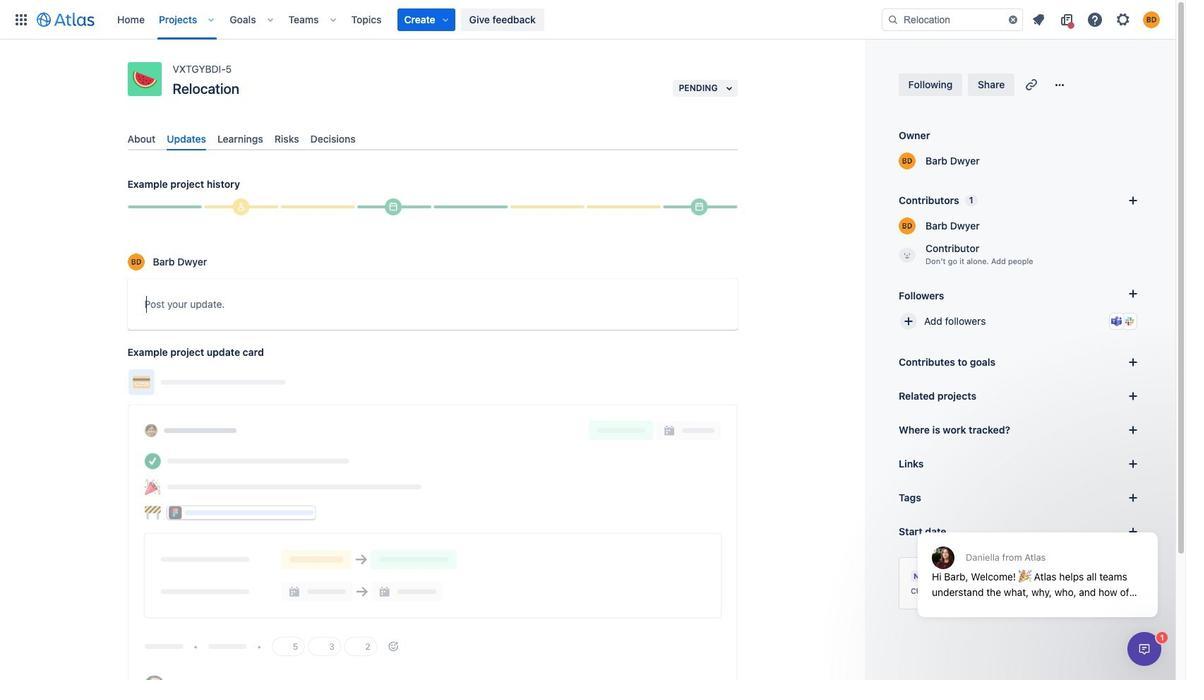 Task type: vqa. For each thing, say whether or not it's contained in the screenshot.
'Monday' in the 8:59 am Monday
no



Task type: describe. For each thing, give the bounding box(es) containing it.
msteams logo showing  channels are connected to this project image
[[1112, 316, 1123, 327]]

1 vertical spatial dialog
[[1128, 632, 1162, 666]]

account image
[[1143, 11, 1160, 28]]

switch to... image
[[13, 11, 30, 28]]

add work tracking links image
[[1125, 422, 1142, 439]]

settings image
[[1115, 11, 1132, 28]]

add follower image
[[901, 313, 917, 330]]

add a follower image
[[1125, 285, 1142, 302]]

add link image
[[1125, 456, 1142, 473]]

add tag image
[[1125, 489, 1142, 506]]

search image
[[888, 14, 899, 25]]

Main content area, start typing to enter text. text field
[[144, 296, 721, 318]]



Task type: locate. For each thing, give the bounding box(es) containing it.
Search field
[[882, 8, 1023, 31]]

notifications image
[[1030, 11, 1047, 28]]

banner
[[0, 0, 1176, 40]]

0 vertical spatial dialog
[[911, 498, 1165, 628]]

slack logo showing nan channels are connected to this project image
[[1124, 316, 1136, 327]]

help image
[[1087, 11, 1104, 28]]

dialog
[[911, 498, 1165, 628], [1128, 632, 1162, 666]]

add team or contributors image
[[1125, 192, 1142, 209]]

tab list
[[122, 127, 743, 151]]

add goals image
[[1125, 354, 1142, 371]]

top element
[[8, 0, 882, 39]]

close banner image
[[1119, 569, 1130, 581]]

None search field
[[882, 8, 1023, 31]]

add related project image
[[1125, 388, 1142, 405]]

clear search session image
[[1008, 14, 1019, 25]]



